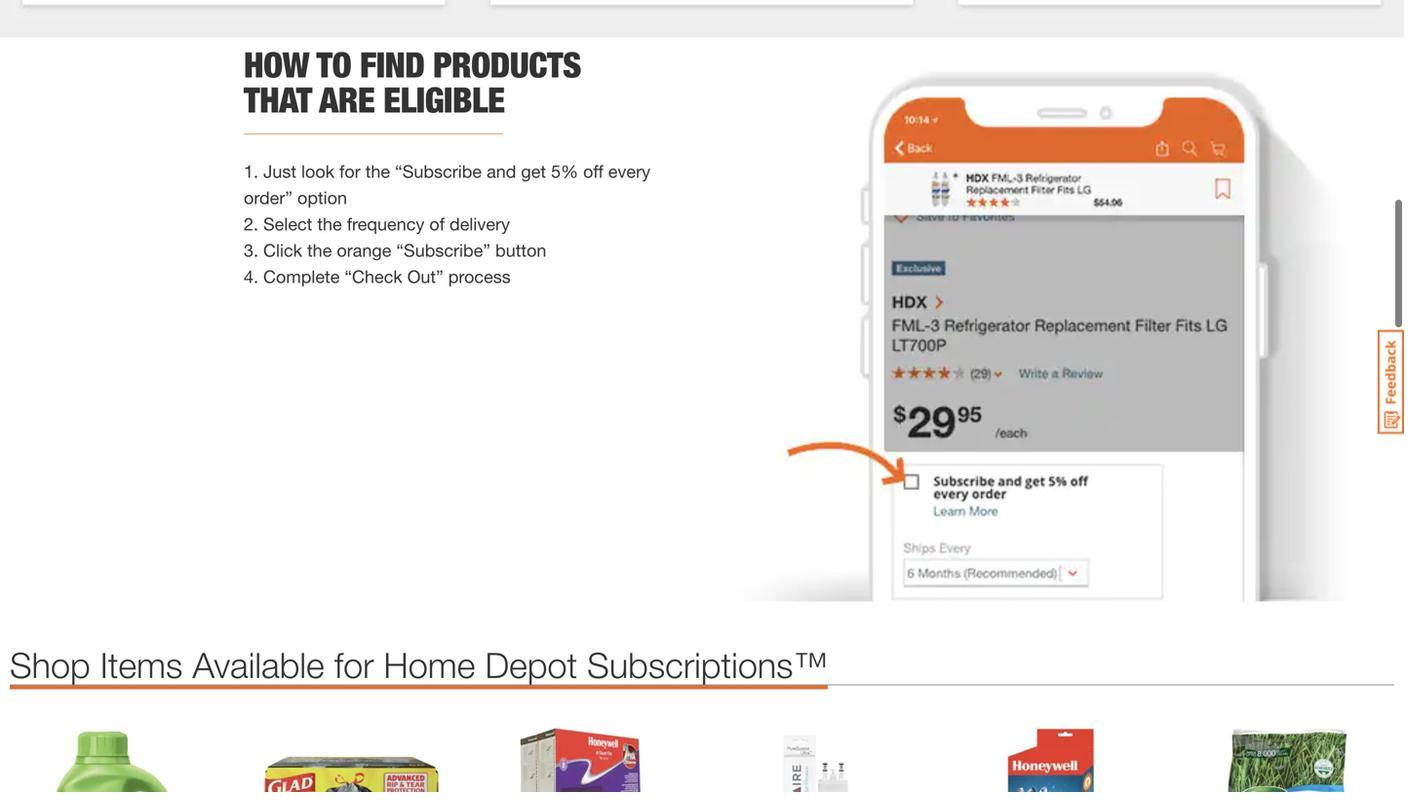 Task type: describe. For each thing, give the bounding box(es) containing it.
just
[[263, 161, 297, 182]]

2.
[[244, 214, 258, 235]]

of
[[430, 214, 445, 235]]

frequency
[[347, 214, 425, 235]]

off
[[583, 161, 603, 182]]

0 vertical spatial the
[[365, 161, 390, 182]]

cleaning supplies image
[[244, 716, 458, 793]]

find
[[360, 44, 425, 86]]

delivery
[[450, 214, 510, 235]]

to
[[317, 44, 351, 86]]

look
[[301, 161, 335, 182]]

"subscribe"
[[396, 240, 491, 261]]

1 vertical spatial the
[[317, 214, 342, 235]]

that
[[244, 79, 312, 121]]

complete
[[263, 266, 340, 287]]

water filters image
[[712, 716, 927, 793]]

depot
[[485, 645, 578, 686]]

______________________________________
[[244, 119, 503, 136]]

no club or membership fees. our repeat delivery-subscription service doesn't require yearly or start up fees - ever image
[[946, 0, 1395, 18]]

available
[[192, 645, 325, 686]]

eligible
[[383, 79, 505, 121]]

are
[[319, 79, 375, 121]]

how to find products that are eligible
[[244, 44, 590, 121]]

1.
[[244, 161, 258, 182]]

select
[[263, 214, 312, 235]]

order"
[[244, 187, 293, 208]]

shop items available for home depot subscriptions™
[[10, 645, 828, 686]]

for for available
[[334, 645, 374, 686]]

how
[[244, 44, 309, 86]]

iphone image
[[712, 47, 1395, 602]]

2 vertical spatial the
[[307, 240, 332, 261]]

household essentials image
[[10, 716, 224, 793]]

click
[[263, 240, 302, 261]]

and
[[487, 161, 516, 182]]



Task type: vqa. For each thing, say whether or not it's contained in the screenshot.
Move within button
no



Task type: locate. For each thing, give the bounding box(es) containing it.
the down ______________________________________
[[365, 161, 390, 182]]

process
[[448, 266, 511, 287]]

1 vertical spatial for
[[334, 645, 374, 686]]

5%
[[551, 161, 578, 182]]

5% off purchases plus free delivery. returns are also free and easy at any store image
[[10, 0, 458, 18]]

the down option at the top of page
[[317, 214, 342, 235]]

easy delivery management. use your existing the home depot account and access, start, pause, skip or return orders from any device image
[[478, 0, 927, 18]]

the
[[365, 161, 390, 182], [317, 214, 342, 235], [307, 240, 332, 261]]

3.
[[244, 240, 258, 261]]

get
[[521, 161, 546, 182]]

button
[[495, 240, 547, 261]]

"subscribe
[[395, 161, 482, 182]]

air purifiers & accessories image
[[946, 716, 1161, 793]]

items
[[100, 645, 183, 686]]

"check
[[345, 266, 403, 287]]

out"
[[407, 266, 444, 287]]

for
[[339, 161, 361, 182], [334, 645, 374, 686]]

the up complete at top
[[307, 240, 332, 261]]

subscriptions™
[[587, 645, 828, 686]]

orange
[[337, 240, 391, 261]]

fertilizers and gardening image
[[1180, 716, 1395, 793]]

shop
[[10, 645, 90, 686]]

for left home
[[334, 645, 374, 686]]

every
[[608, 161, 651, 182]]

0 vertical spatial for
[[339, 161, 361, 182]]

for for look
[[339, 161, 361, 182]]

home
[[384, 645, 475, 686]]

1. just look for the "subscribe and get 5% off every order" option 2. select the frequency of delivery 3. click the orange "subscribe" button 4. complete "check out" process
[[244, 161, 651, 287]]

option
[[297, 187, 347, 208]]

for inside 1. just look for the "subscribe and get 5% off every order" option 2. select the frequency of delivery 3. click the orange "subscribe" button 4. complete "check out" process
[[339, 161, 361, 182]]

4.
[[244, 266, 258, 287]]

for right look
[[339, 161, 361, 182]]

air filters image
[[478, 716, 692, 793]]

products
[[433, 44, 581, 86]]

feedback link image
[[1378, 330, 1404, 435]]



